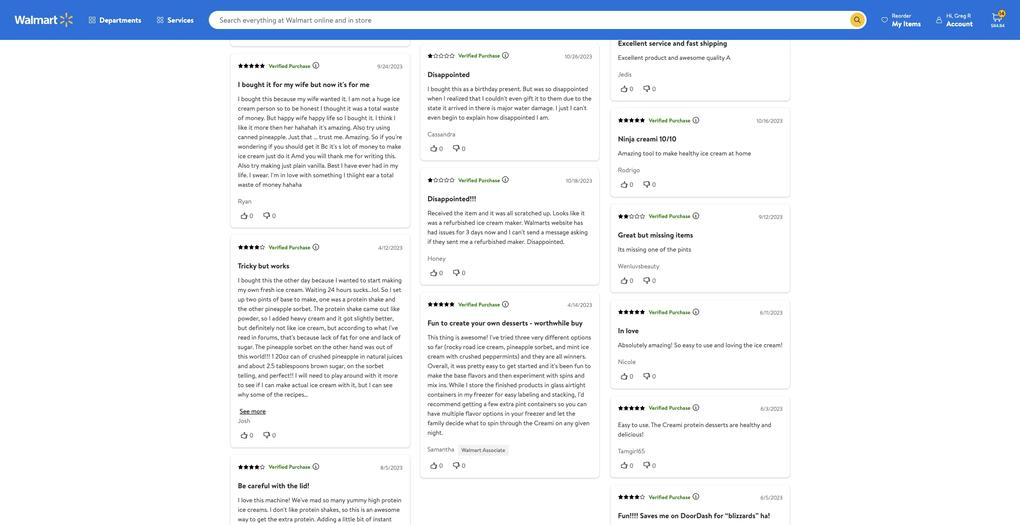 Task type: describe. For each thing, give the bounding box(es) containing it.
1 horizontal spatial containers
[[528, 400, 557, 409]]

texture.
[[308, 525, 330, 526]]

i inside received the item and it was all scratched up. looks like it was a refurbished ice cream maker. walmarts website has had issues for 3 days now and i can't send a message asking if they sent me a refurbished maker. disappointed.
[[509, 228, 511, 237]]

the down up
[[238, 305, 247, 314]]

got
[[343, 314, 353, 323]]

1 vertical spatial also
[[238, 161, 250, 170]]

it up canned
[[248, 123, 252, 132]]

ice down need
[[310, 381, 318, 390]]

1 vertical spatial total
[[381, 171, 393, 180]]

0 vertical spatial maker.
[[505, 218, 523, 227]]

just
[[288, 133, 299, 142]]

10/18/2023
[[566, 177, 592, 185]]

amazing!
[[648, 341, 672, 350]]

14
[[999, 10, 1005, 17]]

this down sugar.
[[238, 352, 248, 362]]

verified purchase information image for with
[[312, 464, 319, 471]]

and right the item
[[479, 209, 489, 218]]

can't inside received the item and it was all scratched up. looks like it was a refurbished ice cream maker. walmarts website has had issues for 3 days now and i can't send a message asking if they sent me a refurbished maker. disappointed.
[[512, 228, 525, 237]]

to down peppermints)
[[500, 362, 506, 371]]

protein inside easy to use. the creami protein desserts are healthy and delicious!
[[684, 421, 704, 430]]

make down 10/10
[[663, 149, 677, 158]]

awesome inside i love this machine!  we've mad so many yummy high protein ice creams.  i don't like protein shakes, so this is an awesome way to get the extra protein.  adding a little bit of instant pudding gives it a creamy texture. only reason i gave i
[[374, 506, 400, 515]]

then inside this thing is awesome! i've tried three very different options so far (rocky road ice cream, pineapple sorbet, and mint ice cream with crushed peppermints) and they are all winners. overall, it was pretty easy to get started and it's been fun to make the base flavors and then experiment with spins and mix ins.   while i store the finished products in glass airtight containers in my freezer for easy labeling and stacking, i'd recommend getting a few extra pint containers so you can have multiple flavor options in your freezer and let the family decide what to spin through the creami on any given night.
[[499, 372, 512, 381]]

awesome!
[[461, 333, 488, 342]]

pint
[[516, 400, 526, 409]]

ice down the awesome!
[[477, 343, 485, 352]]

1 vertical spatial even
[[428, 113, 441, 122]]

it right 'do'
[[286, 152, 290, 161]]

0 horizontal spatial other
[[248, 305, 263, 314]]

tamgirl65
[[618, 447, 645, 456]]

received
[[428, 209, 453, 218]]

any
[[564, 419, 574, 428]]

2 horizontal spatial easy
[[682, 341, 694, 350]]

and left got
[[326, 314, 336, 323]]

disappointed!!!
[[428, 194, 476, 204]]

a up amazing.
[[364, 104, 367, 113]]

thiight
[[346, 171, 364, 180]]

1 horizontal spatial pints
[[678, 245, 691, 254]]

to down 'arrived'
[[459, 113, 465, 122]]

thing
[[440, 333, 454, 342]]

the up brown
[[322, 343, 331, 352]]

2 vertical spatial easy
[[505, 391, 517, 400]]

the down items
[[667, 245, 676, 254]]

to right fun
[[585, 362, 591, 371]]

sucks…lol.
[[353, 286, 379, 295]]

had inside received the item and it was all scratched up. looks like it was a refurbished ice cream maker. walmarts website has had issues for 3 days now and i can't send a message asking if they sent me a refurbished maker. disappointed.
[[428, 228, 438, 237]]

it's left s
[[329, 142, 337, 151]]

asking
[[571, 228, 588, 237]]

sorbet,
[[535, 343, 554, 352]]

to right "fun"
[[441, 318, 448, 328]]

products
[[519, 381, 543, 390]]

bit
[[357, 515, 364, 524]]

of inside i love this machine!  we've mad so many yummy high protein ice creams.  i don't like protein shakes, so this is an awesome way to get the extra protein.  adding a little bit of instant pudding gives it a creamy texture. only reason i gave i
[[365, 515, 371, 524]]

0 vertical spatial money
[[359, 142, 378, 151]]

so inside i bought this the other day because i wanted to start making my own fresh ice cream.  waiting 24 hours sucks…lol. so i set up two pints of base to make, one was a protein shake and the other pineapple sorbet.  the protein shake came out like powder, so i added heavy cream and it got slightly better, but definitely not like ice cream, but according to what i've read in forums, that's because lack of fat for one and lack of sugar.  the pineapple sorbet on the other hand was out of this world!!!  1 20oz can of crushed pineapple in natural juices and about 2.5 tablespoons brown sugar, on the sorbet telling, and perfect!!  i will need to play around with it more to see if i can make actual ice cream with it, but i can see why some of the recipes...
[[261, 314, 267, 323]]

to left 'be'
[[284, 104, 290, 113]]

for inside this thing is awesome! i've tried three very different options so far (rocky road ice cream, pineapple sorbet, and mint ice cream with crushed peppermints) and they are all winners. overall, it was pretty easy to get started and it's been fun to make the base flavors and then experiment with spins and mix ins.   while i store the finished products in glass airtight containers in my freezer for easy labeling and stacking, i'd recommend getting a few extra pint containers so you can have multiple flavor options in your freezer and let the family decide what to spin through the creami on any given night.
[[495, 391, 503, 400]]

and down fun
[[575, 372, 585, 381]]

had inside the "i bought this because my wife wanted it.  i am not a huge ice cream person so to be honest i thought it was a total waste of money. but happy wife happy life so i bought it.  i think i like it more then her hahahah it's amazing.  also try using canned pineapple.  just that … trust me.   amazing.    so if you're wondering if you should get it bc it's s lot of money to make ice cream just do it amd you will thank me for writing this. also try making just plain vanilla.  best i have ever had in my life. i swear.  i'm in love with something i thiight ear a total waste of money hahaha"
[[372, 161, 382, 170]]

honest
[[300, 104, 319, 113]]

1 vertical spatial money
[[262, 180, 281, 189]]

three
[[515, 333, 530, 342]]

1 horizontal spatial other
[[284, 276, 299, 285]]

flavor
[[466, 410, 481, 419]]

1 vertical spatial shake
[[346, 305, 362, 314]]

in up through
[[505, 410, 510, 419]]

it inside i love this machine!  we've mad so many yummy high protein ice creams.  i don't like protein shakes, so this is an awesome way to get the extra protein.  adding a little bit of instant pudding gives it a creamy texture. only reason i gave i
[[277, 525, 281, 526]]

loving
[[725, 341, 742, 350]]

verified for disappointed
[[459, 52, 477, 60]]

verified purchase information image for tricky but works
[[312, 244, 319, 251]]

verified purchase for i bought it for my wife but now it's for me
[[269, 62, 310, 70]]

like up better, on the bottom of page
[[390, 305, 400, 314]]

little
[[342, 515, 355, 524]]

cassandra
[[428, 130, 456, 139]]

to inside easy to use. the creami protein desserts are healthy and delicious!
[[631, 421, 637, 430]]

and right the started
[[539, 362, 549, 371]]

1 vertical spatial because
[[311, 276, 334, 285]]

all inside this thing is awesome! i've tried three very different options so far (rocky road ice cream, pineapple sorbet, and mint ice cream with crushed peppermints) and they are all winners. overall, it was pretty easy to get started and it's been fun to make the base flavors and then experiment with spins and mix ins.   while i store the finished products in glass airtight containers in my freezer for easy labeling and stacking, i'd recommend getting a few extra pint containers so you can have multiple flavor options in your freezer and let the family decide what to spin through the creami on any given night.
[[556, 352, 562, 362]]

and right labeling
[[541, 391, 551, 400]]

this down 'yummy'
[[349, 506, 359, 515]]

1 horizontal spatial try
[[366, 123, 374, 132]]

1 horizontal spatial awesome
[[679, 53, 705, 62]]

and left let at right bottom
[[546, 410, 556, 419]]

far
[[435, 343, 443, 352]]

base inside i bought this the other day because i wanted to start making my own fresh ice cream.  waiting 24 hours sucks…lol. so i set up two pints of base to make, one was a protein shake and the other pineapple sorbet.  the protein shake came out like powder, so i added heavy cream and it got slightly better, but definitely not like ice cream, but according to what i've read in forums, that's because lack of fat for one and lack of sugar.  the pineapple sorbet on the other hand was out of this world!!!  1 20oz can of crushed pineapple in natural juices and about 2.5 tablespoons brown sugar, on the sorbet telling, and perfect!!  i will need to play around with it more to see if i can make actual ice cream with it, but i can see why some of the recipes...
[[280, 295, 292, 304]]

been
[[560, 362, 573, 371]]

verified purchase up the saves
[[649, 494, 690, 501]]

creami inside this thing is awesome! i've tried three very different options so far (rocky road ice cream, pineapple sorbet, and mint ice cream with crushed peppermints) and they are all winners. overall, it was pretty easy to get started and it's been fun to make the base flavors and then experiment with spins and mix ins.   while i store the finished products in glass airtight containers in my freezer for easy labeling and stacking, i'd recommend getting a few extra pint containers so you can have multiple flavor options in your freezer and let the family decide what to spin through the creami on any given night.
[[534, 419, 554, 428]]

can up some
[[265, 381, 274, 390]]

and right days
[[498, 228, 508, 237]]

verified for ninja creami 10/10
[[649, 117, 668, 124]]

in inside i bought this as a birthday present. but was so disappointed when i realized that i couldn't even gift it to them due to the state it arrived in there is major water damage. i just i can't even begin to explain how disappointed i am.
[[469, 103, 474, 112]]

me inside received the item and it was all scratched up. looks like it was a refurbished ice cream maker. walmarts website has had issues for 3 days now and i can't send a message asking if they sent me a refurbished maker. disappointed.
[[460, 237, 469, 247]]

ice down "wondering"
[[238, 152, 246, 161]]

walmart image
[[15, 13, 74, 27]]

1 horizontal spatial freezer
[[525, 410, 545, 419]]

person
[[256, 104, 275, 113]]

hand
[[349, 343, 363, 352]]

but inside i bought this as a birthday present. but was so disappointed when i realized that i couldn't even gift it to them due to the state it arrived in there is major water damage. i just i can't even begin to explain how disappointed i am.
[[523, 84, 533, 93]]

get inside this thing is awesome! i've tried three very different options so far (rocky road ice cream, pineapple sorbet, and mint ice cream with crushed peppermints) and they are all winners. overall, it was pretty easy to get started and it's been fun to make the base flavors and then experiment with spins and mix ins.   while i store the finished products in glass airtight containers in my freezer for easy labeling and stacking, i'd recommend getting a few extra pint containers so you can have multiple flavor options in your freezer and let the family decide what to spin through the creami on any given night.
[[507, 362, 516, 371]]

Search search field
[[209, 11, 867, 29]]

that's
[[280, 333, 295, 342]]

world!!!
[[249, 352, 270, 362]]

the left lid! at the left of the page
[[287, 481, 297, 491]]

if inside i bought this the other day because i wanted to start making my own fresh ice cream.  waiting 24 hours sucks…lol. so i set up two pints of base to make, one was a protein shake and the other pineapple sorbet.  the protein shake came out like powder, so i added heavy cream and it got slightly better, but definitely not like ice cream, but according to what i've read in forums, that's because lack of fat for one and lack of sugar.  the pineapple sorbet on the other hand was out of this world!!!  1 20oz can of crushed pineapple in natural juices and about 2.5 tablespoons brown sugar, on the sorbet telling, and perfect!!  i will need to play around with it more to see if i can make actual ice cream with it, but i can see why some of the recipes...
[[256, 381, 260, 390]]

1 horizontal spatial shake
[[368, 295, 384, 304]]

1 vertical spatial refurbished
[[475, 237, 506, 247]]

what inside i bought this the other day because i wanted to start making my own fresh ice cream.  waiting 24 hours sucks…lol. so i set up two pints of base to make, one was a protein shake and the other pineapple sorbet.  the protein shake came out like powder, so i added heavy cream and it got slightly better, but definitely not like ice cream, but according to what i've read in forums, that's because lack of fat for one and lack of sugar.  the pineapple sorbet on the other hand was out of this world!!!  1 20oz can of crushed pineapple in natural juices and about 2.5 tablespoons brown sugar, on the sorbet telling, and perfect!!  i will need to play around with it more to see if i can make actual ice cream with it, but i can see why some of the recipes...
[[374, 324, 387, 333]]

this for i bought it for my wife but now it's for me
[[262, 94, 272, 103]]

lid!
[[299, 481, 309, 491]]

the inside received the item and it was all scratched up. looks like it was a refurbished ice cream maker. walmarts website has had issues for 3 days now and i can't send a message asking if they sent me a refurbished maker. disappointed.
[[454, 209, 463, 218]]

begin
[[442, 113, 458, 122]]

0 horizontal spatial healthy
[[679, 149, 699, 158]]

major
[[497, 103, 513, 112]]

see more
[[239, 407, 266, 416]]

the right let at right bottom
[[566, 410, 576, 419]]

road
[[463, 343, 476, 352]]

1 see from the left
[[245, 381, 254, 390]]

the up ins.
[[444, 372, 453, 381]]

to left the play
[[324, 372, 330, 381]]

me.
[[334, 133, 343, 142]]

worthwhile
[[534, 318, 570, 328]]

all inside received the item and it was all scratched up. looks like it was a refurbished ice cream maker. walmarts website has had issues for 3 days now and i can't send a message asking if they sent me a refurbished maker. disappointed.
[[507, 209, 513, 218]]

a inside this thing is awesome! i've tried three very different options so far (rocky road ice cream, pineapple sorbet, and mint ice cream with crushed peppermints) and they are all winners. overall, it was pretty easy to get started and it's been fun to make the base flavors and then experiment with spins and mix ins.   while i store the finished products in glass airtight containers in my freezer for easy labeling and stacking, i'd recommend getting a few extra pint containers so you can have multiple flavor options in your freezer and let the family decide what to spin through the creami on any given night.
[[484, 400, 487, 409]]

ice right "fresh"
[[276, 286, 284, 295]]

crushed inside this thing is awesome! i've tried three very different options so far (rocky road ice cream, pineapple sorbet, and mint ice cream with crushed peppermints) and they are all winners. overall, it was pretty easy to get started and it's been fun to make the base flavors and then experiment with spins and mix ins.   while i store the finished products in glass airtight containers in my freezer for easy labeling and stacking, i'd recommend getting a few extra pint containers so you can have multiple flavor options in your freezer and let the family decide what to spin through the creami on any given night.
[[460, 352, 481, 362]]

the left recipes...
[[274, 391, 283, 400]]

0 vertical spatial out
[[379, 305, 389, 314]]

reorder
[[892, 12, 911, 19]]

10/10
[[659, 134, 676, 144]]

i love this machine!  we've mad so many yummy high protein ice creams.  i don't like protein shakes, so this is an awesome way to get the extra protein.  adding a little bit of instant pudding gives it a creamy texture. only reason i gave i
[[238, 496, 401, 526]]

and right flavors
[[488, 372, 498, 381]]

0 horizontal spatial easy
[[486, 362, 498, 371]]

3
[[466, 228, 470, 237]]

the right store
[[485, 381, 494, 390]]

given
[[575, 419, 590, 428]]

$84.84
[[991, 22, 1005, 29]]

walmart
[[462, 447, 482, 455]]

but up read at the bottom of page
[[238, 324, 247, 333]]

verified purchase up "use." at the right bottom of the page
[[649, 405, 690, 412]]

1 horizontal spatial the
[[313, 305, 323, 314]]

it right thought
[[347, 104, 351, 113]]

it up has
[[581, 209, 585, 218]]

to up why
[[238, 381, 244, 390]]

1 vertical spatial one
[[319, 295, 329, 304]]

pineapple up sugar,
[[332, 352, 358, 362]]

family
[[428, 419, 444, 428]]

a inside i bought this the other day because i wanted to start making my own fresh ice cream.  waiting 24 hours sucks…lol. so i set up two pints of base to make, one was a protein shake and the other pineapple sorbet.  the protein shake came out like powder, so i added heavy cream and it got slightly better, but definitely not like ice cream, but according to what i've read in forums, that's because lack of fat for one and lack of sugar.  the pineapple sorbet on the other hand was out of this world!!!  1 20oz can of crushed pineapple in natural juices and about 2.5 tablespoons brown sugar, on the sorbet telling, and perfect!!  i will need to play around with it more to see if i can make actual ice cream with it, but i can see why some of the recipes...
[[342, 295, 345, 304]]

2 horizontal spatial so
[[674, 341, 681, 350]]

me inside the "i bought this because my wife wanted it.  i am not a huge ice cream person so to be honest i thought it was a total waste of money. but happy wife happy life so i bought it.  i think i like it more then her hahahah it's amazing.  also try using canned pineapple.  just that … trust me.   amazing.    so if you're wondering if you should get it bc it's s lot of money to make ice cream just do it amd you will thank me for writing this. also try making just plain vanilla.  best i have ever had in my life. i swear.  i'm in love with something i thiight ear a total waste of money hahaha"
[[344, 152, 353, 161]]

have inside the "i bought this because my wife wanted it.  i am not a huge ice cream person so to be honest i thought it was a total waste of money. but happy wife happy life so i bought it.  i think i like it more then her hahahah it's amazing.  also try using canned pineapple.  just that … trust me.   amazing.    so if you're wondering if you should get it bc it's s lot of money to make ice cream just do it amd you will thank me for writing this. also try making just plain vanilla.  best i have ever had in my life. i swear.  i'm in love with something i thiight ear a total waste of money hahaha"
[[344, 161, 357, 170]]

to left spin on the bottom left of the page
[[480, 419, 486, 428]]

because inside the "i bought this because my wife wanted it.  i am not a huge ice cream person so to be honest i thought it was a total waste of money. but happy wife happy life so i bought it.  i think i like it more then her hahahah it's amazing.  also try using canned pineapple.  just that … trust me.   amazing.    so if you're wondering if you should get it bc it's s lot of money to make ice cream just do it amd you will thank me for writing this. also try making just plain vanilla.  best i have ever had in my life. i swear.  i'm in love with something i thiight ear a total waste of money hahaha"
[[273, 94, 296, 103]]

added
[[272, 314, 289, 323]]

me up am
[[360, 79, 369, 89]]

yummy
[[346, 496, 366, 505]]

item
[[465, 209, 477, 218]]

make inside i bought this the other day because i wanted to start making my own fresh ice cream.  waiting 24 hours sucks…lol. so i set up two pints of base to make, one was a protein shake and the other pineapple sorbet.  the protein shake came out like powder, so i added heavy cream and it got slightly better, but definitely not like ice cream, but according to what i've read in forums, that's because lack of fat for one and lack of sugar.  the pineapple sorbet on the other hand was out of this world!!!  1 20oz can of crushed pineapple in natural juices and about 2.5 tablespoons brown sugar, on the sorbet telling, and perfect!!  i will need to play around with it more to see if i can make actual ice cream with it, but i can see why some of the recipes...
[[276, 381, 290, 390]]

actual
[[292, 381, 308, 390]]

a up only
[[338, 515, 341, 524]]

wanted inside the "i bought this because my wife wanted it.  i am not a huge ice cream person so to be honest i thought it was a total waste of money. but happy wife happy life so i bought it.  i think i like it more then her hahahah it's amazing.  also try using canned pineapple.  just that … trust me.   amazing.    so if you're wondering if you should get it bc it's s lot of money to make ice cream just do it amd you will thank me for writing this. also try making just plain vanilla.  best i have ever had in my life. i swear.  i'm in love with something i thiight ear a total waste of money hahaha"
[[320, 94, 340, 103]]

1 vertical spatial own
[[487, 318, 500, 328]]

tricky but works
[[238, 261, 289, 271]]

a left creamy
[[282, 525, 285, 526]]

with left it,
[[338, 381, 350, 390]]

experiment
[[514, 372, 545, 381]]

and down different
[[556, 343, 566, 352]]

it inside this thing is awesome! i've tried three very different options so far (rocky road ice cream, pineapple sorbet, and mint ice cream with crushed peppermints) and they are all winners. overall, it was pretty easy to get started and it's been fun to make the base flavors and then experiment with spins and mix ins.   while i store the finished products in glass airtight containers in my freezer for easy labeling and stacking, i'd recommend getting a few extra pint containers so you can have multiple flavor options in your freezer and let the family decide what to spin through the creami on any given night.
[[451, 362, 455, 371]]

is inside this thing is awesome! i've tried three very different options so far (rocky road ice cream, pineapple sorbet, and mint ice cream with crushed peppermints) and they are all winners. overall, it was pretty easy to get started and it's been fun to make the base flavors and then experiment with spins and mix ins.   while i store the finished products in glass airtight containers in my freezer for easy labeling and stacking, i'd recommend getting a few extra pint containers so you can have multiple flavor options in your freezer and let the family decide what to spin through the creami on any given night.
[[456, 333, 460, 342]]

with right "around"
[[364, 372, 376, 381]]

pineapple.
[[259, 133, 287, 142]]

0 horizontal spatial freezer
[[474, 391, 494, 400]]

departments button
[[81, 9, 149, 31]]

can up tablespoons
[[290, 352, 300, 362]]

get inside i love this machine!  we've mad so many yummy high protein ice creams.  i don't like protein shakes, so this is an awesome way to get the extra protein.  adding a little bit of instant pudding gives it a creamy texture. only reason i gave i
[[257, 515, 266, 524]]

1 vertical spatial missing
[[626, 245, 646, 254]]

ice down heavy
[[297, 324, 305, 333]]

own inside i bought this the other day because i wanted to start making my own fresh ice cream.  waiting 24 hours sucks…lol. so i set up two pints of base to make, one was a protein shake and the other pineapple sorbet.  the protein shake came out like powder, so i added heavy cream and it got slightly better, but definitely not like ice cream, but according to what i've read in forums, that's because lack of fat for one and lack of sugar.  the pineapple sorbet on the other hand was out of this world!!!  1 20oz can of crushed pineapple in natural juices and about 2.5 tablespoons brown sugar, on the sorbet telling, and perfect!!  i will need to play around with it more to see if i can make actual ice cream with it, but i can see why some of the recipes...
[[247, 286, 259, 295]]

1 vertical spatial sorbet
[[366, 362, 384, 371]]

but right it,
[[358, 381, 367, 390]]

greg
[[954, 12, 966, 19]]

crushed inside i bought this the other day because i wanted to start making my own fresh ice cream.  waiting 24 hours sucks…lol. so i set up two pints of base to make, one was a protein shake and the other pineapple sorbet.  the protein shake came out like powder, so i added heavy cream and it got slightly better, but definitely not like ice cream, but according to what i've read in forums, that's because lack of fat for one and lack of sugar.  the pineapple sorbet on the other hand was out of this world!!!  1 20oz can of crushed pineapple in natural juices and about 2.5 tablespoons brown sugar, on the sorbet telling, and perfect!!  i will need to play around with it more to see if i can make actual ice cream with it, but i can see why some of the recipes...
[[309, 352, 330, 362]]

this for disappointed
[[452, 84, 462, 93]]

a
[[726, 53, 730, 62]]

was left scratched
[[496, 209, 506, 218]]

and inside easy to use. the creami protein desserts are healthy and delicious!
[[761, 421, 771, 430]]

we've
[[292, 496, 308, 505]]

my inside this thing is awesome! i've tried three very different options so far (rocky road ice cream, pineapple sorbet, and mint ice cream with crushed peppermints) and they are all winners. overall, it was pretty easy to get started and it's been fun to make the base flavors and then experiment with spins and mix ins.   while i store the finished products in glass airtight containers in my freezer for easy labeling and stacking, i'd recommend getting a few extra pint containers so you can have multiple flavor options in your freezer and let the family decide what to spin through the creami on any given night.
[[464, 391, 473, 400]]

in right i'm
[[280, 171, 285, 180]]

9/12/2023
[[759, 213, 782, 221]]

cream, inside i bought this the other day because i wanted to start making my own fresh ice cream.  waiting 24 hours sucks…lol. so i set up two pints of base to make, one was a protein shake and the other pineapple sorbet.  the protein shake came out like powder, so i added heavy cream and it got slightly better, but definitely not like ice cream, but according to what i've read in forums, that's because lack of fat for one and lack of sugar.  the pineapple sorbet on the other hand was out of this world!!!  1 20oz can of crushed pineapple in natural juices and about 2.5 tablespoons brown sugar, on the sorbet telling, and perfect!!  i will need to play around with it more to see if i can make actual ice cream with it, but i can see why some of the recipes...
[[307, 324, 326, 333]]

it right the item
[[490, 209, 494, 218]]

a down received in the top left of the page
[[439, 218, 442, 227]]

with up machine!
[[271, 481, 285, 491]]

disappointed.
[[527, 237, 565, 247]]

but right great
[[637, 230, 648, 240]]

2 vertical spatial wife
[[295, 113, 307, 123]]

a right send
[[541, 228, 544, 237]]

was inside this thing is awesome! i've tried three very different options so far (rocky road ice cream, pineapple sorbet, and mint ice cream with crushed peppermints) and they are all winners. overall, it was pretty easy to get started and it's been fun to make the base flavors and then experiment with spins and mix ins.   while i store the finished products in glass airtight containers in my freezer for easy labeling and stacking, i'd recommend getting a few extra pint containers so you can have multiple flavor options in your freezer and let the family decide what to spin through the creami on any given night.
[[456, 362, 466, 371]]

through
[[500, 419, 522, 428]]

juices
[[387, 352, 402, 362]]

fun!!!!
[[618, 511, 638, 521]]

2 see from the left
[[383, 381, 392, 390]]

in down this.
[[383, 161, 388, 170]]

was down 24
[[331, 295, 341, 304]]

purchase for i bought it for my wife but now it's for me
[[289, 62, 310, 70]]

0 vertical spatial disappointed
[[553, 84, 588, 93]]

0 horizontal spatial you
[[274, 142, 284, 151]]

will inside i bought this the other day because i wanted to start making my own fresh ice cream.  waiting 24 hours sucks…lol. so i set up two pints of base to make, one was a protein shake and the other pineapple sorbet.  the protein shake came out like powder, so i added heavy cream and it got slightly better, but definitely not like ice cream, but according to what i've read in forums, that's because lack of fat for one and lack of sugar.  the pineapple sorbet on the other hand was out of this world!!!  1 20oz can of crushed pineapple in natural juices and about 2.5 tablespoons brown sugar, on the sorbet telling, and perfect!!  i will need to play around with it more to see if i can make actual ice cream with it, but i can see why some of the recipes...
[[298, 372, 307, 381]]

and down set
[[385, 295, 395, 304]]

are inside easy to use. the creami protein desserts are healthy and delicious!
[[729, 421, 738, 430]]

2 happy from the left
[[308, 113, 325, 123]]

1 vertical spatial waste
[[238, 180, 253, 189]]

10/13/2023
[[757, 21, 782, 29]]

more inside the "i bought this because my wife wanted it.  i am not a huge ice cream person so to be honest i thought it was a total waste of money. but happy wife happy life so i bought it.  i think i like it more then her hahahah it's amazing.  also try using canned pineapple.  just that … trust me.   amazing.    so if you're wondering if you should get it bc it's s lot of money to make ice cream just do it amd you will thank me for writing this. also try making just plain vanilla.  best i have ever had in my life. i swear.  i'm in love with something i thiight ear a total waste of money hahaha"
[[254, 123, 268, 132]]

fun
[[428, 318, 439, 328]]

pineapple inside this thing is awesome! i've tried three very different options so far (rocky road ice cream, pineapple sorbet, and mint ice cream with crushed peppermints) and they are all winners. overall, it was pretty easy to get started and it's been fun to make the base flavors and then experiment with spins and mix ins.   while i store the finished products in glass airtight containers in my freezer for easy labeling and stacking, i'd recommend getting a few extra pint containers so you can have multiple flavor options in your freezer and let the family decide what to spin through the creami on any given night.
[[507, 343, 533, 352]]

1 horizontal spatial you
[[306, 152, 316, 161]]

0 vertical spatial total
[[368, 104, 381, 113]]

pints inside i bought this the other day because i wanted to start making my own fresh ice cream.  waiting 24 hours sucks…lol. so i set up two pints of base to make, one was a protein shake and the other pineapple sorbet.  the protein shake came out like powder, so i added heavy cream and it got slightly better, but definitely not like ice cream, but according to what i've read in forums, that's because lack of fat for one and lack of sugar.  the pineapple sorbet on the other hand was out of this world!!!  1 20oz can of crushed pineapple in natural juices and about 2.5 tablespoons brown sugar, on the sorbet telling, and perfect!!  i will need to play around with it more to see if i can make actual ice cream with it, but i can see why some of the recipes...
[[258, 295, 271, 304]]

2 horizontal spatial other
[[333, 343, 348, 352]]

0 horizontal spatial options
[[483, 410, 503, 419]]

ice left 'at'
[[700, 149, 708, 158]]

gave
[[369, 525, 382, 526]]

cream inside this thing is awesome! i've tried three very different options so far (rocky road ice cream, pineapple sorbet, and mint ice cream with crushed peppermints) and they are all winners. overall, it was pretty easy to get started and it's been fun to make the base flavors and then experiment with spins and mix ins.   while i store the finished products in glass airtight containers in my freezer for easy labeling and stacking, i'd recommend getting a few extra pint containers so you can have multiple flavor options in your freezer and let the family decide what to spin through the creami on any given night.
[[428, 352, 445, 362]]

i inside this thing is awesome! i've tried three very different options so far (rocky road ice cream, pineapple sorbet, and mint ice cream with crushed peppermints) and they are all winners. overall, it was pretty easy to get started and it's been fun to make the base flavors and then experiment with spins and mix ins.   while i store the finished products in glass airtight containers in my freezer for easy labeling and stacking, i'd recommend getting a few extra pint containers so you can have multiple flavor options in your freezer and let the family decide what to spin through the creami on any given night.
[[466, 381, 468, 390]]

something
[[313, 171, 342, 180]]

sent
[[447, 237, 458, 247]]

to up this.
[[379, 142, 385, 151]]

very
[[532, 333, 543, 342]]

do
[[277, 152, 284, 161]]

wife for but
[[295, 79, 308, 89]]

verified purchase for ninja creami 10/10
[[649, 117, 690, 124]]

and left fast
[[673, 38, 684, 48]]

at
[[728, 149, 734, 158]]

if down the pineapple.
[[268, 142, 272, 151]]

to left the use
[[696, 341, 702, 350]]

that inside the "i bought this because my wife wanted it.  i am not a huge ice cream person so to be honest i thought it was a total waste of money. but happy wife happy life so i bought it.  i think i like it more then her hahahah it's amazing.  also try using canned pineapple.  just that … trust me.   amazing.    so if you're wondering if you should get it bc it's s lot of money to make ice cream just do it amd you will thank me for writing this. also try making just plain vanilla.  best i have ever had in my life. i swear.  i'm in love with something i thiight ear a total waste of money hahaha"
[[301, 133, 312, 142]]

and up natural
[[371, 333, 381, 342]]

finished
[[496, 381, 517, 390]]

2 vertical spatial more
[[251, 407, 266, 416]]

0 vertical spatial now
[[323, 79, 336, 89]]

0 vertical spatial sorbet
[[294, 343, 312, 352]]

can right it,
[[372, 381, 382, 390]]

spins
[[560, 372, 573, 381]]

1 vertical spatial it.
[[369, 113, 374, 123]]

the up "around"
[[355, 362, 364, 371]]

be
[[292, 104, 299, 113]]

pretty
[[468, 362, 485, 371]]

bought for i bought this the other day because i wanted to start making my own fresh ice cream.  waiting 24 hours sucks…lol. so i set up two pints of base to make, one was a protein shake and the other pineapple sorbet.  the protein shake came out like powder, so i added heavy cream and it got slightly better, but definitely not like ice cream, but according to what i've read in forums, that's because lack of fat for one and lack of sugar.  the pineapple sorbet on the other hand was out of this world!!!  1 20oz can of crushed pineapple in natural juices and about 2.5 tablespoons brown sugar, on the sorbet telling, and perfect!!  i will need to play around with it more to see if i can make actual ice cream with it, but i can see why some of the recipes...
[[241, 276, 261, 285]]

make inside this thing is awesome! i've tried three very different options so far (rocky road ice cream, pineapple sorbet, and mint ice cream with crushed peppermints) and they are all winners. overall, it was pretty easy to get started and it's been fun to make the base flavors and then experiment with spins and mix ins.   while i store the finished products in glass airtight containers in my freezer for easy labeling and stacking, i'd recommend getting a few extra pint containers so you can have multiple flavor options in your freezer and let the family decide what to spin through the creami on any given night.
[[428, 372, 442, 381]]

me right the saves
[[659, 511, 669, 521]]

but left works
[[258, 261, 269, 271]]

creamy
[[287, 525, 307, 526]]

with down (rocky on the left of page
[[446, 352, 458, 362]]

1 lack from the left
[[320, 333, 331, 342]]

it's inside this thing is awesome! i've tried three very different options so far (rocky road ice cream, pineapple sorbet, and mint ice cream with crushed peppermints) and they are all winners. overall, it was pretty easy to get started and it's been fun to make the base flavors and then experiment with spins and mix ins.   while i store the finished products in glass airtight containers in my freezer for easy labeling and stacking, i'd recommend getting a few extra pint containers so you can have multiple flavor options in your freezer and let the family decide what to spin through the creami on any given night.
[[550, 362, 558, 371]]

was up natural
[[364, 343, 374, 352]]

making inside i bought this the other day because i wanted to start making my own fresh ice cream.  waiting 24 hours sucks…lol. so i set up two pints of base to make, one was a protein shake and the other pineapple sorbet.  the protein shake came out like powder, so i added heavy cream and it got slightly better, but definitely not like ice cream, but according to what i've read in forums, that's because lack of fat for one and lack of sugar.  the pineapple sorbet on the other hand was out of this world!!!  1 20oz can of crushed pineapple in natural juices and about 2.5 tablespoons brown sugar, on the sorbet telling, and perfect!!  i will need to play around with it more to see if i can make actual ice cream with it, but i can see why some of the recipes...
[[382, 276, 402, 285]]

to up sucks…lol.
[[360, 276, 366, 285]]

0 vertical spatial even
[[509, 94, 522, 103]]

amazing
[[618, 149, 641, 158]]

pineapple up the 20oz
[[266, 343, 293, 352]]

in down hand
[[360, 352, 365, 362]]

0 vertical spatial one
[[648, 245, 658, 254]]

it's up trust
[[319, 123, 326, 132]]

to up "damage."
[[540, 94, 546, 103]]

like up that's
[[287, 324, 296, 333]]

easy
[[618, 421, 630, 430]]

verified for great but missing items
[[649, 213, 668, 220]]

wanted inside i bought this the other day because i wanted to start making my own fresh ice cream.  waiting 24 hours sucks…lol. so i set up two pints of base to make, one was a protein shake and the other pineapple sorbet.  the protein shake came out like powder, so i added heavy cream and it got slightly better, but definitely not like ice cream, but according to what i've read in forums, that's because lack of fat for one and lack of sugar.  the pineapple sorbet on the other hand was out of this world!!!  1 20oz can of crushed pineapple in natural juices and about 2.5 tablespoons brown sugar, on the sorbet telling, and perfect!!  i will need to play around with it more to see if i can make actual ice cream with it, but i can see why some of the recipes...
[[338, 276, 359, 285]]

verified up the saves
[[649, 494, 668, 501]]

to down slightly
[[366, 324, 372, 333]]

while
[[449, 381, 465, 390]]

glass
[[551, 381, 564, 390]]

a left huge
[[372, 94, 375, 103]]

as
[[463, 84, 469, 93]]

verified for i bought it for my wife but now it's for me
[[269, 62, 287, 70]]

its
[[618, 245, 624, 254]]

have inside this thing is awesome! i've tried three very different options so far (rocky road ice cream, pineapple sorbet, and mint ice cream with crushed peppermints) and they are all winners. overall, it was pretty easy to get started and it's been fun to make the base flavors and then experiment with spins and mix ins.   while i store the finished products in glass airtight containers in my freezer for easy labeling and stacking, i'd recommend getting a few extra pint containers so you can have multiple flavor options in your freezer and let the family decide what to spin through the creami on any given night.
[[428, 410, 440, 419]]

the right loving
[[743, 341, 752, 350]]

a down days
[[470, 237, 473, 247]]

more inside i bought this the other day because i wanted to start making my own fresh ice cream.  waiting 24 hours sucks…lol. so i set up two pints of base to make, one was a protein shake and the other pineapple sorbet.  the protein shake came out like powder, so i added heavy cream and it got slightly better, but definitely not like ice cream, but according to what i've read in forums, that's because lack of fat for one and lack of sugar.  the pineapple sorbet on the other hand was out of this world!!!  1 20oz can of crushed pineapple in natural juices and about 2.5 tablespoons brown sugar, on the sorbet telling, and perfect!!  i will need to play around with it more to see if i can make actual ice cream with it, but i can see why some of the recipes...
[[383, 372, 398, 381]]

1 happy from the left
[[278, 113, 294, 123]]

if inside received the item and it was all scratched up. looks like it was a refurbished ice cream maker. walmarts website has had issues for 3 days now and i can't send a message asking if they sent me a refurbished maker. disappointed.
[[428, 237, 432, 247]]

cream, inside this thing is awesome! i've tried three very different options so far (rocky road ice cream, pineapple sorbet, and mint ice cream with crushed peppermints) and they are all winners. overall, it was pretty easy to get started and it's been fun to make the base flavors and then experiment with spins and mix ins.   while i store the finished products in glass airtight containers in my freezer for easy labeling and stacking, i'd recommend getting a few extra pint containers so you can have multiple flavor options in your freezer and let the family decide what to spin through the creami on any given night.
[[487, 343, 505, 352]]

0 vertical spatial containers
[[428, 391, 456, 400]]

play
[[331, 372, 342, 381]]

verified purchase for fun to create your own desserts - worthwhile buy
[[459, 301, 500, 309]]

its missing one of the pints
[[618, 245, 691, 254]]

hahaha
[[282, 180, 302, 189]]

it's up thought
[[337, 79, 347, 89]]

verified for disappointed!!!
[[459, 176, 477, 184]]

love for i love this machine!  we've mad so many yummy high protein ice creams.  i don't like protein shakes, so this is an awesome way to get the extra protein.  adding a little bit of instant pudding gives it a creamy texture. only reason i gave i
[[241, 496, 252, 505]]

be
[[238, 481, 246, 491]]

base inside this thing is awesome! i've tried three very different options so far (rocky road ice cream, pineapple sorbet, and mint ice cream with crushed peppermints) and they are all winners. overall, it was pretty easy to get started and it's been fun to make the base flavors and then experiment with spins and mix ins.   while i store the finished products in glass airtight containers in my freezer for easy labeling and stacking, i'd recommend getting a few extra pint containers so you can have multiple flavor options in your freezer and let the family decide what to spin through the creami on any given night.
[[454, 372, 467, 381]]

the inside easy to use. the creami protein desserts are healthy and delicious!
[[651, 421, 661, 430]]

cream.
[[285, 286, 304, 295]]

nicole
[[618, 358, 636, 367]]

samantha
[[428, 446, 455, 455]]

ice left cream!
[[754, 341, 762, 350]]

verified purchase for tricky but works
[[269, 244, 310, 251]]

0 vertical spatial missing
[[650, 230, 674, 240]]

so right the mad
[[323, 496, 329, 505]]

bc
[[321, 142, 328, 151]]

them
[[548, 94, 562, 103]]

kory
[[428, 5, 441, 14]]

fun to create your own desserts - worthwhile buy
[[428, 318, 583, 328]]

to down cream.
[[294, 295, 300, 304]]

and up the started
[[521, 352, 531, 362]]



Task type: vqa. For each thing, say whether or not it's contained in the screenshot.
add to cart icon corresponding to $ 4 97 29.2 ¢/oz Fresh Cravings Roasted Red Pepper Hummus Dip, 17 oz., Ready to Eat, Recyclable Plastic
no



Task type: locate. For each thing, give the bounding box(es) containing it.
other
[[284, 276, 299, 285], [248, 305, 263, 314], [333, 343, 348, 352]]

1 horizontal spatial is
[[456, 333, 460, 342]]

0 horizontal spatial lack
[[320, 333, 331, 342]]

more right see on the left of page
[[251, 407, 266, 416]]

1 horizontal spatial healthy
[[740, 421, 760, 430]]

desserts inside easy to use. the creami protein desserts are healthy and delicious!
[[705, 421, 728, 430]]

this for tricky but works
[[262, 276, 272, 285]]

all
[[507, 209, 513, 218], [556, 352, 562, 362]]

just down due
[[559, 103, 569, 112]]

protein
[[347, 295, 367, 304], [325, 305, 345, 314], [684, 421, 704, 430], [381, 496, 401, 505], [299, 506, 319, 515]]

excellent for excellent product and awesome quality a
[[618, 53, 643, 62]]

easy left the use
[[682, 341, 694, 350]]

0 vertical spatial but
[[523, 84, 533, 93]]

out up better, on the bottom of page
[[379, 305, 389, 314]]

your inside this thing is awesome! i've tried three very different options so far (rocky road ice cream, pineapple sorbet, and mint ice cream with crushed peppermints) and they are all winners. overall, it was pretty easy to get started and it's been fun to make the base flavors and then experiment with spins and mix ins.   while i store the finished products in glass airtight containers in my freezer for easy labeling and stacking, i'd recommend getting a few extra pint containers so you can have multiple flavor options in your freezer and let the family decide what to spin through the creami on any given night.
[[511, 410, 524, 419]]

1 horizontal spatial now
[[485, 228, 496, 237]]

0 vertical spatial i've
[[389, 324, 398, 333]]

they inside received the item and it was all scratched up. looks like it was a refurbished ice cream maker. walmarts website has had issues for 3 days now and i can't send a message asking if they sent me a refurbished maker. disappointed.
[[433, 237, 445, 247]]

creams.
[[247, 506, 268, 515]]

arrived
[[448, 103, 468, 112]]

1 vertical spatial all
[[556, 352, 562, 362]]

verified up great but missing items
[[649, 213, 668, 220]]

1 vertical spatial options
[[483, 410, 503, 419]]

love inside i love this machine!  we've mad so many yummy high protein ice creams.  i don't like protein shakes, so this is an awesome way to get the extra protein.  adding a little bit of instant pudding gives it a creamy texture. only reason i gave i
[[241, 496, 252, 505]]

1
[[272, 352, 274, 362]]

on
[[314, 343, 321, 352], [347, 362, 354, 371], [556, 419, 563, 428], [671, 511, 679, 521]]

verified for in love
[[649, 309, 668, 316]]

need
[[309, 372, 322, 381]]

read
[[238, 333, 250, 342]]

amazing tool to make healthy ice cream at home
[[618, 149, 751, 158]]

0 horizontal spatial try
[[251, 161, 259, 170]]

emily
[[238, 15, 253, 24]]

see more button
[[239, 407, 266, 416]]

purchase for ninja creami 10/10
[[669, 117, 690, 124]]

delicious!
[[618, 430, 644, 439]]

send
[[527, 228, 540, 237]]

my inside i bought this the other day because i wanted to start making my own fresh ice cream.  waiting 24 hours sucks…lol. so i set up two pints of base to make, one was a protein shake and the other pineapple sorbet.  the protein shake came out like powder, so i added heavy cream and it got slightly better, but definitely not like ice cream, but according to what i've read in forums, that's because lack of fat for one and lack of sugar.  the pineapple sorbet on the other hand was out of this world!!!  1 20oz can of crushed pineapple in natural juices and about 2.5 tablespoons brown sugar, on the sorbet telling, and perfect!!  i will need to play around with it more to see if i can make actual ice cream with it, but i can see why some of the recipes...
[[238, 286, 246, 295]]

that inside i bought this as a birthday present. but was so disappointed when i realized that i couldn't even gift it to them due to the state it arrived in there is major water damage. i just i can't even begin to explain how disappointed i am.
[[470, 94, 481, 103]]

let
[[558, 410, 565, 419]]

purchase for fun to create your own desserts - worthwhile buy
[[479, 301, 500, 309]]

trust
[[319, 133, 332, 142]]

issues
[[439, 228, 455, 237]]

purchase for disappointed!!!
[[479, 176, 500, 184]]

the
[[583, 94, 592, 103], [454, 209, 463, 218], [667, 245, 676, 254], [273, 276, 282, 285], [238, 305, 247, 314], [743, 341, 752, 350], [322, 343, 331, 352], [355, 362, 364, 371], [444, 372, 453, 381], [485, 381, 494, 390], [274, 391, 283, 400], [566, 410, 576, 419], [524, 419, 533, 428], [287, 481, 297, 491], [268, 515, 277, 524]]

0 horizontal spatial what
[[374, 324, 387, 333]]

get inside the "i bought this because my wife wanted it.  i am not a huge ice cream person so to be honest i thought it was a total waste of money. but happy wife happy life so i bought it.  i think i like it more then her hahahah it's amazing.  also try using canned pineapple.  just that … trust me.   amazing.    so if you're wondering if you should get it bc it's s lot of money to make ice cream just do it amd you will thank me for writing this. also try making just plain vanilla.  best i have ever had in my life. i swear.  i'm in love with something i thiight ear a total waste of money hahaha"
[[305, 142, 314, 151]]

0 horizontal spatial containers
[[428, 391, 456, 400]]

verified for fun to create your own desserts - worthwhile buy
[[459, 301, 477, 309]]

life.
[[238, 171, 248, 180]]

hi, greg r account
[[946, 12, 973, 28]]

bought inside i bought this the other day because i wanted to start making my own fresh ice cream.  waiting 24 hours sucks…lol. so i set up two pints of base to make, one was a protein shake and the other pineapple sorbet.  the protein shake came out like powder, so i added heavy cream and it got slightly better, but definitely not like ice cream, but according to what i've read in forums, that's because lack of fat for one and lack of sugar.  the pineapple sorbet on the other hand was out of this world!!!  1 20oz can of crushed pineapple in natural juices and about 2.5 tablespoons brown sugar, on the sorbet telling, and perfect!!  i will need to play around with it more to see if i can make actual ice cream with it, but i can see why some of the recipes...
[[241, 276, 261, 285]]

ice inside i love this machine!  we've mad so many yummy high protein ice creams.  i don't like protein shakes, so this is an awesome way to get the extra protein.  adding a little bit of instant pudding gives it a creamy texture. only reason i gave i
[[238, 506, 246, 515]]

for right the fat
[[349, 333, 357, 342]]

1 horizontal spatial options
[[571, 333, 591, 342]]

what inside this thing is awesome! i've tried three very different options so far (rocky road ice cream, pineapple sorbet, and mint ice cream with crushed peppermints) and they are all winners. overall, it was pretty easy to get started and it's been fun to make the base flavors and then experiment with spins and mix ins.   while i store the finished products in glass airtight containers in my freezer for easy labeling and stacking, i'd recommend getting a few extra pint containers so you can have multiple flavor options in your freezer and let the family decide what to spin through the creami on any given night.
[[466, 419, 479, 428]]

mad
[[309, 496, 321, 505]]

verified purchase up create
[[459, 301, 500, 309]]

product
[[645, 53, 666, 62]]

but up gift
[[523, 84, 533, 93]]

freezer down store
[[474, 391, 494, 400]]

shake up came
[[368, 295, 384, 304]]

0 horizontal spatial get
[[257, 515, 266, 524]]

your down 'pint'
[[511, 410, 524, 419]]

1 vertical spatial the
[[255, 343, 265, 352]]

0 vertical spatial refurbished
[[444, 218, 475, 227]]

0 horizontal spatial i've
[[389, 324, 398, 333]]

then inside the "i bought this because my wife wanted it.  i am not a huge ice cream person so to be honest i thought it was a total waste of money. but happy wife happy life so i bought it.  i think i like it more then her hahahah it's amazing.  also try using canned pineapple.  just that … trust me.   amazing.    so if you're wondering if you should get it bc it's s lot of money to make ice cream just do it amd you will thank me for writing this. also try making just plain vanilla.  best i have ever had in my life. i swear.  i'm in love with something i thiight ear a total waste of money hahaha"
[[270, 123, 282, 132]]

pineapple
[[265, 305, 291, 314], [266, 343, 293, 352], [507, 343, 533, 352], [332, 352, 358, 362]]

and right the use
[[714, 341, 724, 350]]

1 vertical spatial had
[[428, 228, 438, 237]]

creami
[[636, 134, 658, 144]]

a inside i bought this as a birthday present. but was so disappointed when i realized that i couldn't even gift it to them due to the state it arrived in there is major water damage. i just i can't even begin to explain how disappointed i am.
[[471, 84, 474, 93]]

have up thiight
[[344, 161, 357, 170]]

to inside i love this machine!  we've mad so many yummy high protein ice creams.  i don't like protein shakes, so this is an awesome way to get the extra protein.  adding a little bit of instant pudding gives it a creamy texture. only reason i gave i
[[249, 515, 255, 524]]

then up finished
[[499, 372, 512, 381]]

not inside the "i bought this because my wife wanted it.  i am not a huge ice cream person so to be honest i thought it was a total waste of money. but happy wife happy life so i bought it.  i think i like it more then her hahahah it's amazing.  also try using canned pineapple.  just that … trust me.   amazing.    so if you're wondering if you should get it bc it's s lot of money to make ice cream just do it amd you will thank me for writing this. also try making just plain vanilla.  best i have ever had in my life. i swear.  i'm in love with something i thiight ear a total waste of money hahaha"
[[361, 94, 371, 103]]

0 horizontal spatial it.
[[342, 94, 347, 103]]

desserts
[[502, 318, 528, 328], [705, 421, 728, 430]]

bought for i bought it for my wife but now it's for me
[[242, 79, 264, 89]]

1 horizontal spatial love
[[287, 171, 298, 180]]

awesome up instant
[[374, 506, 400, 515]]

services
[[168, 15, 194, 25]]

present.
[[499, 84, 521, 93]]

see
[[239, 407, 250, 416]]

verified purchase information image for i bought it for my wife but now it's for me
[[312, 62, 319, 69]]

it left got
[[338, 314, 342, 323]]

1 horizontal spatial one
[[359, 333, 369, 342]]

gift
[[524, 94, 534, 103]]

wanted up thought
[[320, 94, 340, 103]]

just inside i bought this as a birthday present. but was so disappointed when i realized that i couldn't even gift it to them due to the state it arrived in there is major water damage. i just i can't even begin to explain how disappointed i am.
[[559, 103, 569, 112]]

extra inside this thing is awesome! i've tried three very different options so far (rocky road ice cream, pineapple sorbet, and mint ice cream with crushed peppermints) and they are all winners. overall, it was pretty easy to get started and it's been fun to make the base flavors and then experiment with spins and mix ins.   while i store the finished products in glass airtight containers in my freezer for easy labeling and stacking, i'd recommend getting a few extra pint containers so you can have multiple flavor options in your freezer and let the family decide what to spin through the creami on any given night.
[[500, 400, 514, 409]]

pineapple up added
[[265, 305, 291, 314]]

that left …
[[301, 133, 312, 142]]

the right through
[[524, 419, 533, 428]]

this inside the "i bought this because my wife wanted it.  i am not a huge ice cream person so to be honest i thought it was a total waste of money. but happy wife happy life so i bought it.  i think i like it more then her hahahah it's amazing.  also try using canned pineapple.  just that … trust me.   amazing.    so if you're wondering if you should get it bc it's s lot of money to make ice cream just do it amd you will thank me for writing this. also try making just plain vanilla.  best i have ever had in my life. i swear.  i'm in love with something i thiight ear a total waste of money hahaha"
[[262, 94, 272, 103]]

2 vertical spatial just
[[282, 161, 291, 170]]

to right due
[[575, 94, 581, 103]]

0 horizontal spatial sorbet
[[294, 343, 312, 352]]

1 vertical spatial i've
[[490, 333, 499, 342]]

in left glass
[[545, 381, 550, 390]]

ryan
[[238, 197, 251, 206]]

recommend
[[428, 400, 461, 409]]

verified purchase for be careful with the lid!
[[269, 464, 310, 471]]

for up the person at the top left
[[273, 79, 282, 89]]

it up the person at the top left
[[266, 79, 271, 89]]

how
[[487, 113, 499, 122]]

ice right huge
[[392, 94, 400, 103]]

for up am
[[348, 79, 358, 89]]

0 vertical spatial what
[[374, 324, 387, 333]]

was inside the "i bought this because my wife wanted it.  i am not a huge ice cream person so to be honest i thought it was a total waste of money. but happy wife happy life so i bought it.  i think i like it more then her hahahah it's amazing.  also try using canned pineapple.  just that … trust me.   amazing.    so if you're wondering if you should get it bc it's s lot of money to make ice cream just do it amd you will thank me for writing this. also try making just plain vanilla.  best i have ever had in my life. i swear.  i'm in love with something i thiight ear a total waste of money hahaha"
[[352, 104, 362, 113]]

this left as
[[452, 84, 462, 93]]

excellent up jedis
[[618, 53, 643, 62]]

they inside this thing is awesome! i've tried three very different options so far (rocky road ice cream, pineapple sorbet, and mint ice cream with crushed peppermints) and they are all winners. overall, it was pretty easy to get started and it's been fun to make the base flavors and then experiment with spins and mix ins.   while i store the finished products in glass airtight containers in my freezer for easy labeling and stacking, i'd recommend getting a few extra pint containers so you can have multiple flavor options in your freezer and let the family decide what to spin through the creami on any given night.
[[533, 352, 545, 362]]

can't
[[574, 103, 587, 112], [512, 228, 525, 237]]

i bought it for my wife but now it's for me
[[238, 79, 369, 89]]

sorbet.
[[293, 305, 312, 314]]

disappointed down "water"
[[500, 113, 535, 122]]

they
[[433, 237, 445, 247], [533, 352, 545, 362]]

1 vertical spatial desserts
[[705, 421, 728, 430]]

account
[[946, 18, 973, 28]]

options up mint
[[571, 333, 591, 342]]

was inside i bought this as a birthday present. but was so disappointed when i realized that i couldn't even gift it to them due to the state it arrived in there is major water damage. i just i can't even begin to explain how disappointed i am.
[[534, 84, 544, 93]]

cream inside received the item and it was all scratched up. looks like it was a refurbished ice cream maker. walmarts website has had issues for 3 days now and i can't send a message asking if they sent me a refurbished maker. disappointed.
[[486, 218, 504, 227]]

i've left tried
[[490, 333, 499, 342]]

verified up amazing!
[[649, 309, 668, 316]]

will down bc
[[317, 152, 326, 161]]

damage.
[[532, 103, 554, 112]]

refurbished down days
[[475, 237, 506, 247]]

make down you're
[[386, 142, 401, 151]]

a left few
[[484, 400, 487, 409]]

i
[[238, 79, 240, 89], [428, 84, 429, 93], [444, 94, 446, 103], [482, 94, 484, 103], [238, 94, 239, 103], [348, 94, 350, 103], [556, 103, 558, 112], [570, 103, 572, 112], [320, 104, 322, 113], [537, 113, 538, 122], [344, 113, 346, 123], [375, 113, 377, 123], [394, 113, 395, 123], [341, 161, 343, 170], [249, 171, 251, 180], [343, 171, 345, 180], [509, 228, 511, 237], [238, 276, 239, 285], [335, 276, 337, 285], [389, 286, 391, 295], [269, 314, 270, 323], [295, 372, 297, 381], [261, 381, 263, 390], [369, 381, 370, 390], [466, 381, 468, 390], [238, 496, 239, 505], [270, 506, 271, 515], [366, 525, 367, 526]]

if up honey at left
[[428, 237, 432, 247]]

verified purchase information image for create
[[502, 301, 509, 308]]

2 horizontal spatial is
[[492, 103, 496, 112]]

bought for i bought this as a birthday present. but was so disappointed when i realized that i couldn't even gift it to them due to the state it arrived in there is major water damage. i just i can't even begin to explain how disappointed i am.
[[431, 84, 451, 93]]

1 horizontal spatial just
[[282, 161, 291, 170]]

purchase for tricky but works
[[289, 244, 310, 251]]

0 vertical spatial you
[[274, 142, 284, 151]]

i've inside this thing is awesome! i've tried three very different options so far (rocky road ice cream, pineapple sorbet, and mint ice cream with crushed peppermints) and they are all winners. overall, it was pretty easy to get started and it's been fun to make the base flavors and then experiment with spins and mix ins.   while i store the finished products in glass airtight containers in my freezer for easy labeling and stacking, i'd recommend getting a few extra pint containers so you can have multiple flavor options in your freezer and let the family decide what to spin through the creami on any given night.
[[490, 333, 499, 342]]

that
[[470, 94, 481, 103], [301, 133, 312, 142]]

extra inside i love this machine!  we've mad so many yummy high protein ice creams.  i don't like protein shakes, so this is an awesome way to get the extra protein.  adding a little bit of instant pudding gives it a creamy texture. only reason i gave i
[[278, 515, 293, 524]]

reason
[[346, 525, 364, 526]]

1 vertical spatial out
[[376, 343, 385, 352]]

on inside this thing is awesome! i've tried three very different options so far (rocky road ice cream, pineapple sorbet, and mint ice cream with crushed peppermints) and they are all winners. overall, it was pretty easy to get started and it's been fun to make the base flavors and then experiment with spins and mix ins.   while i store the finished products in glass airtight containers in my freezer for easy labeling and stacking, i'd recommend getting a few extra pint containers so you can have multiple flavor options in your freezer and let the family decide what to spin through the creami on any given night.
[[556, 419, 563, 428]]

"blizzards"
[[725, 511, 758, 521]]

on up "around"
[[347, 362, 354, 371]]

the left the item
[[454, 209, 463, 218]]

0 horizontal spatial also
[[238, 161, 250, 170]]

using
[[376, 123, 390, 132]]

1 vertical spatial base
[[454, 372, 467, 381]]

lack left the fat
[[320, 333, 331, 342]]

hahahah
[[294, 123, 317, 132]]

tablespoons
[[276, 362, 309, 371]]

1 vertical spatial what
[[466, 419, 479, 428]]

jedis
[[618, 70, 631, 79]]

lack down better, on the bottom of page
[[382, 333, 393, 342]]

0 vertical spatial extra
[[500, 400, 514, 409]]

was left pretty
[[456, 362, 466, 371]]

0 horizontal spatial desserts
[[502, 318, 528, 328]]

for inside the "i bought this because my wife wanted it.  i am not a huge ice cream person so to be honest i thought it was a total waste of money. but happy wife happy life so i bought it.  i think i like it more then her hahahah it's amazing.  also try using canned pineapple.  just that … trust me.   amazing.    so if you're wondering if you should get it bc it's s lot of money to make ice cream just do it amd you will thank me for writing this. also try making just plain vanilla.  best i have ever had in my life. i swear.  i'm in love with something i thiight ear a total waste of money hahaha"
[[354, 152, 363, 161]]

verified purchase information image
[[692, 117, 699, 124], [502, 301, 509, 308], [312, 464, 319, 471]]

it left bc
[[315, 142, 319, 151]]

lot
[[343, 142, 350, 151]]

now
[[323, 79, 336, 89], [485, 228, 496, 237]]

healthy inside easy to use. the creami protein desserts are healthy and delicious!
[[740, 421, 760, 430]]

bought for i bought this because my wife wanted it.  i am not a huge ice cream person so to be honest i thought it was a total waste of money. but happy wife happy life so i bought it.  i think i like it more then her hahahah it's amazing.  also try using canned pineapple.  just that … trust me.   amazing.    so if you're wondering if you should get it bc it's s lot of money to make ice cream just do it amd you will thank me for writing this. also try making just plain vanilla.  best i have ever had in my life. i swear.  i'm in love with something i thiight ear a total waste of money hahaha
[[241, 94, 261, 103]]

day
[[301, 276, 310, 285]]

1 vertical spatial verified purchase information image
[[502, 301, 509, 308]]

1 horizontal spatial your
[[511, 410, 524, 419]]

0 vertical spatial waste
[[383, 104, 398, 113]]

make inside the "i bought this because my wife wanted it.  i am not a huge ice cream person so to be honest i thought it was a total waste of money. but happy wife happy life so i bought it.  i think i like it more then her hahahah it's amazing.  also try using canned pineapple.  just that … trust me.   amazing.    so if you're wondering if you should get it bc it's s lot of money to make ice cream just do it amd you will thank me for writing this. also try making just plain vanilla.  best i have ever had in my life. i swear.  i'm in love with something i thiight ear a total waste of money hahaha"
[[386, 142, 401, 151]]

it down natural
[[378, 372, 382, 381]]

s
[[338, 142, 341, 151]]

1 horizontal spatial also
[[353, 123, 365, 132]]

0 horizontal spatial even
[[428, 113, 441, 122]]

the inside i bought this as a birthday present. but was so disappointed when i realized that i couldn't even gift it to them due to the state it arrived in there is major water damage. i just i can't even begin to explain how disappointed i am.
[[583, 94, 592, 103]]

ever
[[358, 161, 370, 170]]

0 vertical spatial try
[[366, 123, 374, 132]]

verified up works
[[269, 244, 287, 251]]

0 horizontal spatial one
[[319, 295, 329, 304]]

are inside this thing is awesome! i've tried three very different options so far (rocky road ice cream, pineapple sorbet, and mint ice cream with crushed peppermints) and they are all winners. overall, it was pretty easy to get started and it's been fun to make the base flavors and then experiment with spins and mix ins.   while i store the finished products in glass airtight containers in my freezer for easy labeling and stacking, i'd recommend getting a few extra pint containers so you can have multiple flavor options in your freezer and let the family decide what to spin through the creami on any given night.
[[546, 352, 555, 362]]

1 vertical spatial maker.
[[508, 237, 526, 247]]

1 vertical spatial now
[[485, 228, 496, 237]]

verified purchase information image up the mad
[[312, 464, 319, 471]]

but left the according
[[327, 324, 336, 333]]

total right ear
[[381, 171, 393, 180]]

is inside i bought this as a birthday present. but was so disappointed when i realized that i couldn't even gift it to them due to the state it arrived in there is major water damage. i just i can't even begin to explain how disappointed i am.
[[492, 103, 496, 112]]

1 excellent from the top
[[618, 38, 647, 48]]

search icon image
[[854, 16, 861, 24]]

love right 'in'
[[626, 326, 639, 336]]

verified purchase information image
[[502, 52, 509, 59], [312, 62, 319, 69], [502, 176, 509, 184], [692, 213, 699, 220], [312, 244, 319, 251], [692, 308, 699, 316], [692, 404, 699, 412], [692, 494, 699, 501]]

me down lot
[[344, 152, 353, 161]]

ice up days
[[477, 218, 485, 227]]

huge
[[377, 94, 390, 103]]

absolutely
[[618, 341, 647, 350]]

0 horizontal spatial your
[[471, 318, 485, 328]]

0 vertical spatial easy
[[682, 341, 694, 350]]

extra right few
[[500, 400, 514, 409]]

creami
[[534, 419, 554, 428], [662, 421, 682, 430]]

0 vertical spatial it.
[[342, 94, 347, 103]]

for inside i bought this the other day because i wanted to start making my own fresh ice cream.  waiting 24 hours sucks…lol. so i set up two pints of base to make, one was a protein shake and the other pineapple sorbet.  the protein shake came out like powder, so i added heavy cream and it got slightly better, but definitely not like ice cream, but according to what i've read in forums, that's because lack of fat for one and lack of sugar.  the pineapple sorbet on the other hand was out of this world!!!  1 20oz can of crushed pineapple in natural juices and about 2.5 tablespoons brown sugar, on the sorbet telling, and perfect!!  i will need to play around with it more to see if i can make actual ice cream with it, but i can see why some of the recipes...
[[349, 333, 357, 342]]

1 vertical spatial so
[[381, 286, 388, 295]]

writing
[[364, 152, 383, 161]]

0 horizontal spatial base
[[280, 295, 292, 304]]

ins.
[[439, 381, 448, 390]]

state
[[428, 103, 441, 112]]

so inside i bought this the other day because i wanted to start making my own fresh ice cream.  waiting 24 hours sucks…lol. so i set up two pints of base to make, one was a protein shake and the other pineapple sorbet.  the protein shake came out like powder, so i added heavy cream and it got slightly better, but definitely not like ice cream, but according to what i've read in forums, that's because lack of fat for one and lack of sugar.  the pineapple sorbet on the other hand was out of this world!!!  1 20oz can of crushed pineapple in natural juices and about 2.5 tablespoons brown sugar, on the sorbet telling, and perfect!!  i will need to play around with it more to see if i can make actual ice cream with it, but i can see why some of the recipes...
[[381, 286, 388, 295]]

ha!
[[760, 511, 770, 521]]

like inside received the item and it was all scratched up. looks like it was a refurbished ice cream maker. walmarts website has had issues for 3 days now and i can't send a message asking if they sent me a refurbished maker. disappointed.
[[570, 209, 580, 218]]

extra
[[500, 400, 514, 409], [278, 515, 293, 524]]

0 horizontal spatial have
[[344, 161, 357, 170]]

1 vertical spatial extra
[[278, 515, 293, 524]]

will inside the "i bought this because my wife wanted it.  i am not a huge ice cream person so to be honest i thought it was a total waste of money. but happy wife happy life so i bought it.  i think i like it more then her hahahah it's amazing.  also try using canned pineapple.  just that … trust me.   amazing.    so if you're wondering if you should get it bc it's s lot of money to make ice cream just do it amd you will thank me for writing this. also try making just plain vanilla.  best i have ever had in my life. i swear.  i'm in love with something i thiight ear a total waste of money hahaha"
[[317, 152, 326, 161]]

verified purchase for great but missing items
[[649, 213, 690, 220]]

1 horizontal spatial i've
[[490, 333, 499, 342]]

the inside i love this machine!  we've mad so many yummy high protein ice creams.  i don't like protein shakes, so this is an awesome way to get the extra protein.  adding a little bit of instant pudding gives it a creamy texture. only reason i gave i
[[268, 515, 277, 524]]

i've inside i bought this the other day because i wanted to start making my own fresh ice cream.  waiting 24 hours sucks…lol. so i set up two pints of base to make, one was a protein shake and the other pineapple sorbet.  the protein shake came out like powder, so i added heavy cream and it got slightly better, but definitely not like ice cream, but according to what i've read in forums, that's because lack of fat for one and lack of sugar.  the pineapple sorbet on the other hand was out of this world!!!  1 20oz can of crushed pineapple in natural juices and about 2.5 tablespoons brown sugar, on the sorbet telling, and perfect!!  i will need to play around with it more to see if i can make actual ice cream with it, but i can see why some of the recipes...
[[389, 324, 398, 333]]

0 horizontal spatial all
[[507, 209, 513, 218]]

buy
[[571, 318, 583, 328]]

so up let at right bottom
[[558, 400, 564, 409]]

wife up "honest"
[[307, 94, 318, 103]]

so right amazing!
[[674, 341, 681, 350]]

verified purchase information image up fun to create your own desserts - worthwhile buy
[[502, 301, 509, 308]]

came
[[363, 305, 378, 314]]

0 vertical spatial so
[[371, 133, 378, 142]]

more down money.
[[254, 123, 268, 132]]

purchase for disappointed
[[479, 52, 500, 60]]

is left an
[[361, 506, 365, 515]]

walmarts
[[524, 218, 550, 227]]

purchase for in love
[[669, 309, 690, 316]]

couldn't
[[486, 94, 508, 103]]

own up the awesome!
[[487, 318, 500, 328]]

2 excellent from the top
[[618, 53, 643, 62]]

pints down items
[[678, 245, 691, 254]]

Walmart Site-Wide search field
[[209, 11, 867, 29]]

1 vertical spatial then
[[499, 372, 512, 381]]

0 horizontal spatial pints
[[258, 295, 271, 304]]

this inside i bought this as a birthday present. but was so disappointed when i realized that i couldn't even gift it to them due to the state it arrived in there is major water damage. i just i can't even begin to explain how disappointed i am.
[[452, 84, 462, 93]]

0 horizontal spatial the
[[255, 343, 265, 352]]

verified purchase for disappointed!!!
[[459, 176, 500, 184]]

now inside received the item and it was all scratched up. looks like it was a refurbished ice cream maker. walmarts website has had issues for 3 days now and i can't send a message asking if they sent me a refurbished maker. disappointed.
[[485, 228, 496, 237]]

was up "damage."
[[534, 84, 544, 93]]

absolutely amazing! so easy to use and loving the ice cream!
[[618, 341, 782, 350]]

with inside the "i bought this because my wife wanted it.  i am not a huge ice cream person so to be honest i thought it was a total waste of money. but happy wife happy life so i bought it.  i think i like it more then her hahahah it's amazing.  also try using canned pineapple.  just that … trust me.   amazing.    so if you're wondering if you should get it bc it's s lot of money to make ice cream just do it amd you will thank me for writing this. also try making just plain vanilla.  best i have ever had in my life. i swear.  i'm in love with something i thiight ear a total waste of money hahaha"
[[300, 171, 311, 180]]

0 vertical spatial also
[[353, 123, 365, 132]]

life
[[326, 113, 335, 123]]

1 crushed from the left
[[309, 352, 330, 362]]

creami left any
[[534, 419, 554, 428]]

love for in love
[[626, 326, 639, 336]]

this for be careful with the lid!
[[254, 496, 264, 505]]

can't down due
[[574, 103, 587, 112]]

not inside i bought this the other day because i wanted to start making my own fresh ice cream.  waiting 24 hours sucks…lol. so i set up two pints of base to make, one was a protein shake and the other pineapple sorbet.  the protein shake came out like powder, so i added heavy cream and it got slightly better, but definitely not like ice cream, but according to what i've read in forums, that's because lack of fat for one and lack of sugar.  the pineapple sorbet on the other hand was out of this world!!!  1 20oz can of crushed pineapple in natural juices and about 2.5 tablespoons brown sugar, on the sorbet telling, and perfect!!  i will need to play around with it more to see if i can make actual ice cream with it, but i can see why some of the recipes...
[[276, 324, 285, 333]]

excellent for excellent service and fast shipping
[[618, 38, 647, 48]]

2 vertical spatial so
[[674, 341, 681, 350]]

purchase for be careful with the lid!
[[289, 464, 310, 471]]

1 horizontal spatial creami
[[662, 421, 682, 430]]

pudding
[[238, 525, 260, 526]]

so down "using"
[[371, 133, 378, 142]]

0 vertical spatial are
[[546, 352, 555, 362]]

like inside i love this machine!  we've mad so many yummy high protein ice creams.  i don't like protein shakes, so this is an awesome way to get the extra protein.  adding a little bit of instant pudding gives it a creamy texture. only reason i gave i
[[288, 506, 298, 515]]

verified purchase information image for disappointed
[[502, 52, 509, 59]]

is inside i love this machine!  we've mad so many yummy high protein ice creams.  i don't like protein shakes, so this is an awesome way to get the extra protein.  adding a little bit of instant pudding gives it a creamy texture. only reason i gave i
[[361, 506, 365, 515]]

verified purchase for in love
[[649, 309, 690, 316]]

1 horizontal spatial missing
[[650, 230, 674, 240]]

in down while
[[458, 391, 463, 400]]

1 horizontal spatial all
[[556, 352, 562, 362]]

1 vertical spatial will
[[298, 372, 307, 381]]

1 vertical spatial try
[[251, 161, 259, 170]]

ice inside received the item and it was all scratched up. looks like it was a refurbished ice cream maker. walmarts website has had issues for 3 days now and i can't send a message asking if they sent me a refurbished maker. disappointed.
[[477, 218, 485, 227]]

0 vertical spatial love
[[287, 171, 298, 180]]

0 vertical spatial not
[[361, 94, 371, 103]]

verified purchase information image for great but missing items
[[692, 213, 699, 220]]

1 horizontal spatial so
[[381, 286, 388, 295]]

1 vertical spatial disappointed
[[500, 113, 535, 122]]

like
[[238, 123, 247, 132], [570, 209, 580, 218], [390, 305, 400, 314], [287, 324, 296, 333], [288, 506, 298, 515]]

love inside the "i bought this because my wife wanted it.  i am not a huge ice cream person so to be honest i thought it was a total waste of money. but happy wife happy life so i bought it.  i think i like it more then her hahahah it's amazing.  also try using canned pineapple.  just that … trust me.   amazing.    so if you're wondering if you should get it bc it's s lot of money to make ice cream just do it amd you will thank me for writing this. also try making just plain vanilla.  best i have ever had in my life. i swear.  i'm in love with something i thiight ear a total waste of money hahaha"
[[287, 171, 298, 180]]

so inside the "i bought this because my wife wanted it.  i am not a huge ice cream person so to be honest i thought it was a total waste of money. but happy wife happy life so i bought it.  i think i like it more then her hahahah it's amazing.  also try using canned pineapple.  just that … trust me.   amazing.    so if you're wondering if you should get it bc it's s lot of money to make ice cream just do it amd you will thank me for writing this. also try making just plain vanilla.  best i have ever had in my life. i swear.  i'm in love with something i thiight ear a total waste of money hahaha"
[[371, 133, 378, 142]]

crushed
[[309, 352, 330, 362], [460, 352, 481, 362]]

wenluvsbeauty
[[618, 262, 659, 271]]

so inside i bought this as a birthday present. but was so disappointed when i realized that i couldn't even gift it to them due to the state it arrived in there is major water damage. i just i can't even begin to explain how disappointed i am.
[[546, 84, 552, 93]]

0 horizontal spatial creami
[[534, 419, 554, 428]]

out
[[379, 305, 389, 314], [376, 343, 385, 352]]

0 vertical spatial had
[[372, 161, 382, 170]]

the right due
[[583, 94, 592, 103]]

1 vertical spatial love
[[626, 326, 639, 336]]

verified purchase information image for 10/10
[[692, 117, 699, 124]]

disappointed
[[428, 69, 470, 79]]

lack
[[320, 333, 331, 342], [382, 333, 393, 342]]

flavors
[[468, 372, 487, 381]]

extra down don't
[[278, 515, 293, 524]]

0 vertical spatial options
[[571, 333, 591, 342]]

verified up i bought it for my wife but now it's for me
[[269, 62, 287, 70]]

total down huge
[[368, 104, 381, 113]]

wife for wanted
[[307, 94, 318, 103]]

1 horizontal spatial that
[[470, 94, 481, 103]]

for inside received the item and it was all scratched up. looks like it was a refurbished ice cream maker. walmarts website has had issues for 3 days now and i can't send a message asking if they sent me a refurbished maker. disappointed.
[[456, 228, 465, 237]]

but up "honest"
[[310, 79, 321, 89]]

can inside this thing is awesome! i've tried three very different options so far (rocky road ice cream, pineapple sorbet, and mint ice cream with crushed peppermints) and they are all winners. overall, it was pretty easy to get started and it's been fun to make the base flavors and then experiment with spins and mix ins.   while i store the finished products in glass airtight containers in my freezer for easy labeling and stacking, i'd recommend getting a few extra pint containers so you can have multiple flavor options in your freezer and let the family decide what to spin through the creami on any given night.
[[577, 400, 587, 409]]

0 vertical spatial base
[[280, 295, 292, 304]]

purchase
[[479, 52, 500, 60], [289, 62, 310, 70], [669, 117, 690, 124], [479, 176, 500, 184], [669, 213, 690, 220], [289, 244, 310, 251], [479, 301, 500, 309], [669, 309, 690, 316], [669, 405, 690, 412], [289, 464, 310, 471], [669, 494, 690, 501]]

it. left think
[[369, 113, 374, 123]]

you inside this thing is awesome! i've tried three very different options so far (rocky road ice cream, pineapple sorbet, and mint ice cream with crushed peppermints) and they are all winners. overall, it was pretty easy to get started and it's been fun to make the base flavors and then experiment with spins and mix ins.   while i store the finished products in glass airtight containers in my freezer for easy labeling and stacking, i'd recommend getting a few extra pint containers so you can have multiple flavor options in your freezer and let the family decide what to spin through the creami on any given night.
[[566, 400, 576, 409]]

can't inside i bought this as a birthday present. but was so disappointed when i realized that i couldn't even gift it to them due to the state it arrived in there is major water damage. i just i can't even begin to explain how disappointed i am.
[[574, 103, 587, 112]]

1 horizontal spatial base
[[454, 372, 467, 381]]

verified for tricky but works
[[269, 244, 287, 251]]

the up gives
[[268, 515, 277, 524]]

verified for be careful with the lid!
[[269, 464, 287, 471]]

0 vertical spatial they
[[433, 237, 445, 247]]

2 vertical spatial one
[[359, 333, 369, 342]]

verified purchase for disappointed
[[459, 52, 500, 60]]

brown
[[310, 362, 328, 371]]

water
[[514, 103, 530, 112]]

1 horizontal spatial extra
[[500, 400, 514, 409]]

1 vertical spatial but
[[266, 113, 276, 123]]

bought inside i bought this as a birthday present. but was so disappointed when i realized that i couldn't even gift it to them due to the state it arrived in there is major water damage. i just i can't even begin to explain how disappointed i am.
[[431, 84, 451, 93]]

all up 'been'
[[556, 352, 562, 362]]

2 vertical spatial get
[[257, 515, 266, 524]]

the
[[313, 305, 323, 314], [255, 343, 265, 352], [651, 421, 661, 430]]

and down 6/3/2023
[[761, 421, 771, 430]]

2 vertical spatial because
[[297, 333, 319, 342]]

i bought this because my wife wanted it.  i am not a huge ice cream person so to be honest i thought it was a total waste of money. but happy wife happy life so i bought it.  i think i like it more then her hahahah it's amazing.  also try using canned pineapple.  just that … trust me.   amazing.    so if you're wondering if you should get it bc it's s lot of money to make ice cream just do it amd you will thank me for writing this. also try making just plain vanilla.  best i have ever had in my life. i swear.  i'm in love with something i thiight ear a total waste of money hahaha
[[238, 94, 402, 189]]

use
[[703, 341, 712, 350]]

2 crushed from the left
[[460, 352, 481, 362]]

better,
[[375, 314, 394, 323]]

2 lack from the left
[[382, 333, 393, 342]]

like inside the "i bought this because my wife wanted it.  i am not a huge ice cream person so to be honest i thought it was a total waste of money. but happy wife happy life so i bought it.  i think i like it more then her hahahah it's amazing.  also try using canned pineapple.  just that … trust me.   amazing.    so if you're wondering if you should get it bc it's s lot of money to make ice cream just do it amd you will thank me for writing this. also try making just plain vanilla.  best i have ever had in my life. i swear.  i'm in love with something i thiight ear a total waste of money hahaha"
[[238, 123, 247, 132]]

6/11/2023
[[760, 309, 782, 317]]

0 horizontal spatial is
[[361, 506, 365, 515]]

1 horizontal spatial own
[[487, 318, 500, 328]]

verified purchase information image for disappointed!!!
[[502, 176, 509, 184]]

1 vertical spatial get
[[507, 362, 516, 371]]

home
[[735, 149, 751, 158]]

options up spin on the bottom left of the page
[[483, 410, 503, 419]]

purchase for great but missing items
[[669, 213, 690, 220]]

love up "creams."
[[241, 496, 252, 505]]

sugar,
[[329, 362, 345, 371]]

plain
[[293, 161, 306, 170]]

but inside the "i bought this because my wife wanted it.  i am not a huge ice cream person so to be honest i thought it was a total waste of money. but happy wife happy life so i bought it.  i think i like it more then her hahahah it's amazing.  also try using canned pineapple.  just that … trust me.   amazing.    so if you're wondering if you should get it bc it's s lot of money to make ice cream just do it amd you will thank me for writing this. also try making just plain vanilla.  best i have ever had in my life. i swear.  i'm in love with something i thiight ear a total waste of money hahaha"
[[266, 113, 276, 123]]

spin
[[488, 419, 499, 428]]

creami inside easy to use. the creami protein desserts are healthy and delicious!
[[662, 421, 682, 430]]

cream,
[[307, 324, 326, 333], [487, 343, 505, 352]]

shake up got
[[346, 305, 362, 314]]

0 horizontal spatial disappointed
[[500, 113, 535, 122]]

wondering
[[238, 142, 267, 151]]

0 horizontal spatial just
[[266, 152, 276, 161]]

1 horizontal spatial desserts
[[705, 421, 728, 430]]

verified purchase information image for in love
[[692, 308, 699, 316]]

making up set
[[382, 276, 402, 285]]

rodrigo
[[618, 166, 640, 175]]

in love
[[618, 326, 639, 336]]

other up cream.
[[284, 276, 299, 285]]



